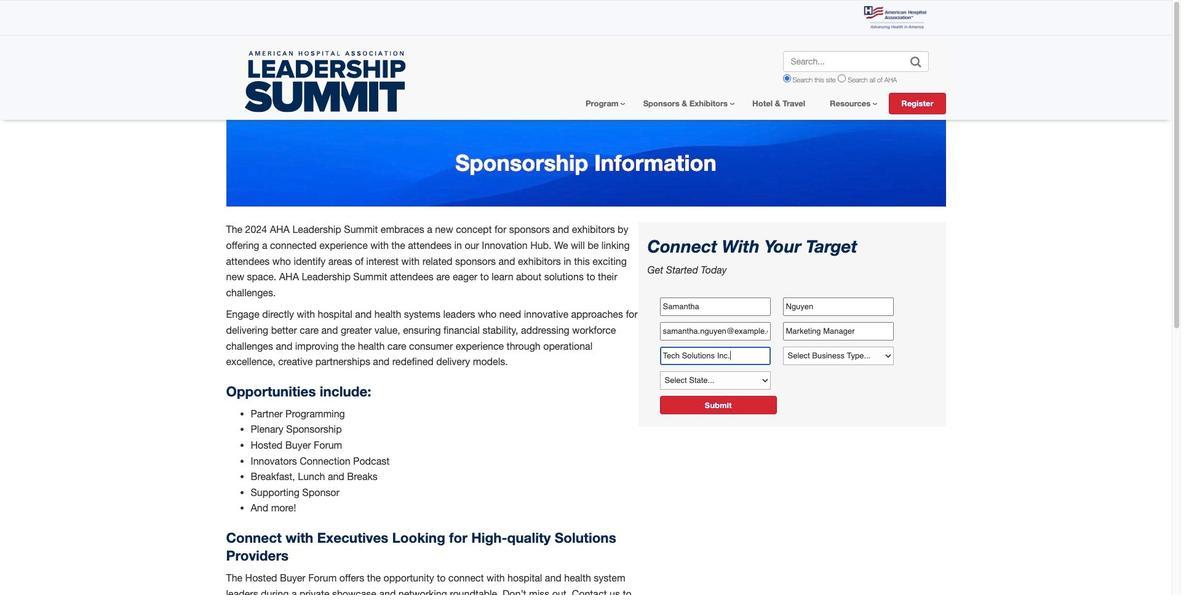 Task type: describe. For each thing, give the bounding box(es) containing it.
Company Name: text field
[[660, 347, 771, 365]]

Search... text field
[[783, 51, 929, 72]]

First Name text field
[[660, 298, 771, 316]]

Email Address email field
[[660, 322, 771, 341]]

american hospital association.  advancing health in america image
[[863, 6, 927, 30]]

Job Title text field
[[783, 322, 894, 341]]



Task type: locate. For each thing, give the bounding box(es) containing it.
leadershipsummit site header logo image
[[245, 51, 406, 113]]

None radio
[[783, 74, 791, 82], [839, 74, 847, 82], [783, 74, 791, 82], [839, 74, 847, 82]]

Last Name text field
[[783, 298, 894, 316]]

None submit
[[903, 51, 929, 73]]

banner
[[0, 0, 1173, 120]]



